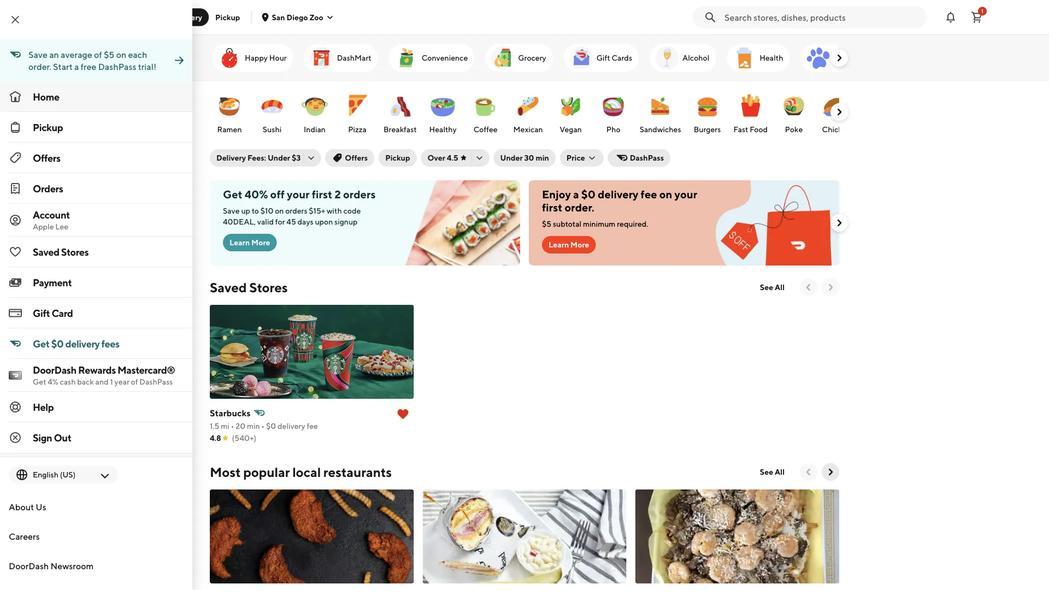 Task type: locate. For each thing, give the bounding box(es) containing it.
dashpass inside save an average of $5 on each order. start a free dashpass trial!
[[98, 62, 136, 72]]

starbucks
[[210, 408, 251, 418]]

1 horizontal spatial pickup
[[215, 13, 240, 22]]

get 40% off your first 2 orders save up to $10 on orders $15+ with code 40deal, valid for 45 days upon signup
[[223, 188, 376, 226]]

1 see from the top
[[760, 283, 774, 292]]

0 vertical spatial dashpass
[[98, 62, 136, 72]]

happy hour
[[245, 53, 287, 62]]

learn more down 40deal,
[[230, 238, 270, 247]]

0 horizontal spatial min
[[247, 422, 260, 431]]

0 vertical spatial see all
[[760, 283, 785, 292]]

1 horizontal spatial dashpass
[[140, 377, 173, 386]]

for
[[275, 217, 285, 226]]

doordash for rewards
[[33, 364, 76, 376]]

get for $0
[[33, 338, 50, 350]]

delivery button
[[166, 8, 209, 26]]

1 vertical spatial saved
[[210, 280, 247, 295]]

0 vertical spatial orders
[[343, 188, 376, 201]]

pho
[[607, 125, 621, 134]]

save an average of $5 on each order. start a free dashpass trial! link
[[0, 39, 192, 81]]

1 vertical spatial dashpass
[[630, 153, 664, 162]]

off
[[270, 188, 285, 201]]

2 next button of carousel image from the top
[[834, 218, 845, 229]]

learn more for order.
[[549, 240, 590, 249]]

careers
[[9, 532, 40, 542]]

2 vertical spatial on
[[275, 206, 284, 215]]

offers down pizza
[[345, 153, 368, 162]]

$5 left each at the left
[[104, 49, 114, 60]]

next button of carousel image
[[834, 52, 845, 63], [834, 218, 845, 229]]

order.
[[28, 62, 51, 72], [565, 201, 595, 214]]

learn
[[230, 238, 250, 247], [549, 240, 569, 249]]

2 see all from the top
[[760, 468, 785, 477]]

san diego zoo
[[272, 13, 324, 22]]

2 see all link from the top
[[754, 464, 792, 481]]

1 vertical spatial see all link
[[754, 464, 792, 481]]

1 horizontal spatial save
[[223, 206, 240, 215]]

happy hour link
[[212, 44, 293, 72]]

code
[[344, 206, 361, 215]]

get left the 4%
[[33, 377, 46, 386]]

1 horizontal spatial 1
[[982, 8, 984, 14]]

0 vertical spatial delivery
[[173, 13, 202, 22]]

see all left previous button of carousel image
[[760, 283, 785, 292]]

45
[[287, 217, 296, 226]]

delivery up required.
[[598, 188, 639, 201]]

1 horizontal spatial more
[[571, 240, 590, 249]]

1 next button of carousel image from the top
[[834, 52, 845, 63]]

1 horizontal spatial learn
[[549, 240, 569, 249]]

see all
[[760, 283, 785, 292], [760, 468, 785, 477]]

learn more button down subtotal
[[542, 236, 596, 254]]

1 vertical spatial delivery
[[216, 153, 246, 162]]

get for 40%
[[223, 188, 243, 201]]

0 horizontal spatial delivery
[[65, 338, 100, 350]]

1 all from the top
[[775, 283, 785, 292]]

2 • from the left
[[262, 422, 265, 431]]

pickup for left pickup button
[[215, 13, 240, 22]]

under left 30
[[501, 153, 523, 162]]

0 horizontal spatial first
[[312, 188, 332, 201]]

of
[[94, 49, 102, 60], [131, 377, 138, 386]]

gift card
[[33, 307, 73, 319]]

1 horizontal spatial •
[[262, 422, 265, 431]]

upon
[[315, 217, 333, 226]]

0 horizontal spatial saved stores link
[[0, 237, 192, 267]]

•
[[231, 422, 234, 431], [262, 422, 265, 431]]

rewards
[[78, 364, 116, 376]]

1 vertical spatial delivery
[[65, 338, 100, 350]]

2 horizontal spatial pickup
[[385, 153, 410, 162]]

1.5 mi • 20 min • $​0 delivery fee
[[210, 422, 318, 431]]

0 vertical spatial fee
[[641, 188, 657, 201]]

see left previous button of carousel image
[[760, 283, 774, 292]]

food
[[750, 125, 768, 134]]

delivery
[[173, 13, 202, 22], [216, 153, 246, 162]]

of inside save an average of $5 on each order. start a free dashpass trial!
[[94, 49, 102, 60]]

save
[[28, 49, 48, 60], [223, 206, 240, 215]]

dashpass down each at the left
[[98, 62, 136, 72]]

fees:
[[248, 153, 266, 162]]

doordash up the 4%
[[33, 364, 76, 376]]

save up 40deal,
[[223, 206, 240, 215]]

fees
[[101, 338, 120, 350]]

1 horizontal spatial saved stores link
[[210, 279, 288, 296]]

• right mi
[[231, 422, 234, 431]]

get inside 'get $0 delivery fees' "link"
[[33, 338, 50, 350]]

all left previous button of carousel image
[[775, 283, 785, 292]]

1 horizontal spatial orders
[[343, 188, 376, 201]]

1 horizontal spatial learn more button
[[542, 236, 596, 254]]

order. down an
[[28, 62, 51, 72]]

0 horizontal spatial $5
[[104, 49, 114, 60]]

0 horizontal spatial stores
[[61, 246, 89, 258]]

2 vertical spatial next button of carousel image
[[825, 467, 836, 478]]

cards
[[612, 53, 632, 62]]

0 vertical spatial saved stores link
[[0, 237, 192, 267]]

health image
[[732, 45, 758, 71]]

more for up
[[252, 238, 270, 247]]

2 vertical spatial delivery
[[278, 422, 305, 431]]

0 vertical spatial $5
[[104, 49, 114, 60]]

first down enjoy
[[542, 201, 563, 214]]

a left free
[[74, 62, 79, 72]]

0 vertical spatial pickup button
[[209, 8, 247, 26]]

0 vertical spatial saved stores
[[33, 246, 89, 258]]

1 horizontal spatial pickup button
[[379, 149, 417, 167]]

gift cards
[[597, 53, 632, 62]]

doordash down careers
[[9, 561, 49, 572]]

pickup right delivery button on the left top of the page
[[215, 13, 240, 22]]

previous button of carousel image
[[804, 282, 815, 293]]

1 vertical spatial fee
[[307, 422, 318, 431]]

1 horizontal spatial offers
[[345, 153, 368, 162]]

1 horizontal spatial min
[[536, 153, 549, 162]]

0 vertical spatial min
[[536, 153, 549, 162]]

see all link left previous button of carousel image
[[754, 279, 792, 296]]

1 vertical spatial a
[[573, 188, 579, 201]]

see left previous button of carousel icon
[[760, 468, 774, 477]]

on inside enjoy a $0 delivery fee on your first order. $5 subtotal minimum required.
[[660, 188, 673, 201]]

$5 left subtotal
[[542, 219, 552, 229]]

2 horizontal spatial dashpass
[[630, 153, 664, 162]]

$10
[[261, 206, 274, 215]]

1 vertical spatial first
[[542, 201, 563, 214]]

2 under from the left
[[501, 153, 523, 162]]

1
[[982, 8, 984, 14], [110, 377, 113, 386]]

learn more button for order.
[[542, 236, 596, 254]]

0 vertical spatial get
[[223, 188, 243, 201]]

dashpass inside doordash rewards mastercard® get 4% cash back and 1 year of dashpass
[[140, 377, 173, 386]]

1 see all from the top
[[760, 283, 785, 292]]

$5 inside enjoy a $0 delivery fee on your first order. $5 subtotal minimum required.
[[542, 219, 552, 229]]

about us link
[[0, 493, 192, 522]]

1 horizontal spatial $5
[[542, 219, 552, 229]]

offers up orders
[[33, 152, 60, 164]]

on for $5
[[116, 49, 126, 60]]

help
[[33, 401, 54, 413]]

1 vertical spatial order.
[[565, 201, 595, 214]]

gift for gift card
[[33, 307, 50, 319]]

1 horizontal spatial a
[[573, 188, 579, 201]]

1 vertical spatial get
[[33, 338, 50, 350]]

dashpass inside button
[[630, 153, 664, 162]]

price button
[[560, 149, 604, 167]]

2 vertical spatial dashpass
[[140, 377, 173, 386]]

2 your from the left
[[675, 188, 698, 201]]

2 all from the top
[[775, 468, 785, 477]]

fee right $​0
[[307, 422, 318, 431]]

2 vertical spatial pickup
[[385, 153, 410, 162]]

learn more down subtotal
[[549, 240, 590, 249]]

1 horizontal spatial under
[[501, 153, 523, 162]]

0 horizontal spatial gift
[[33, 307, 50, 319]]

gift for gift cards
[[597, 53, 610, 62]]

2 see from the top
[[760, 468, 774, 477]]

0 vertical spatial next button of carousel image
[[834, 52, 845, 63]]

fee inside enjoy a $0 delivery fee on your first order. $5 subtotal minimum required.
[[641, 188, 657, 201]]

payment
[[33, 277, 72, 288]]

learn more button down 40deal,
[[223, 234, 277, 251]]

offers button
[[325, 149, 375, 167]]

learn more button for up
[[223, 234, 277, 251]]

1 vertical spatial see
[[760, 468, 774, 477]]

pickup button up the happy hour image
[[209, 8, 247, 26]]

1 vertical spatial saved stores
[[210, 280, 288, 295]]

1 horizontal spatial delivery
[[216, 153, 246, 162]]

1 • from the left
[[231, 422, 234, 431]]

next button of carousel image right previous button of carousel icon
[[825, 467, 836, 478]]

on inside save an average of $5 on each order. start a free dashpass trial!
[[116, 49, 126, 60]]

get $0 delivery fees link
[[0, 329, 192, 359]]

min inside button
[[536, 153, 549, 162]]

get inside get 40% off your first 2 orders save up to $10 on orders $15+ with code 40deal, valid for 45 days upon signup
[[223, 188, 243, 201]]

1 inside button
[[982, 8, 984, 14]]

(540+)
[[232, 434, 256, 443]]

saved stores
[[33, 246, 89, 258], [210, 280, 288, 295]]

more down valid
[[252, 238, 270, 247]]

on down dashpass button at the right top of page
[[660, 188, 673, 201]]

dashpass button
[[608, 149, 671, 167]]

next button of carousel image
[[834, 107, 845, 118], [825, 282, 836, 293], [825, 467, 836, 478]]

$5 inside save an average of $5 on each order. start a free dashpass trial!
[[104, 49, 114, 60]]

doordash inside 'link'
[[9, 561, 49, 572]]

1 vertical spatial pickup button
[[379, 149, 417, 167]]

1 under from the left
[[268, 153, 290, 162]]

2 horizontal spatial delivery
[[598, 188, 639, 201]]

0 horizontal spatial saved stores
[[33, 246, 89, 258]]

dashpass for mastercard®
[[140, 377, 173, 386]]

1 vertical spatial next button of carousel image
[[834, 218, 845, 229]]

0 horizontal spatial save
[[28, 49, 48, 60]]

delivery left fees
[[65, 338, 100, 350]]

0 horizontal spatial of
[[94, 49, 102, 60]]

first
[[312, 188, 332, 201], [542, 201, 563, 214]]

mexican
[[514, 125, 543, 134]]

first left 2
[[312, 188, 332, 201]]

about
[[9, 502, 34, 513]]

0 horizontal spatial under
[[268, 153, 290, 162]]

$0 down gift card
[[51, 338, 64, 350]]

0 vertical spatial see all link
[[754, 279, 792, 296]]

next button of carousel image right previous button of carousel image
[[825, 282, 836, 293]]

1 horizontal spatial saved
[[210, 280, 247, 295]]

convenience
[[422, 53, 468, 62]]

next button of carousel image for most popular local restaurants
[[825, 467, 836, 478]]

of up free
[[94, 49, 102, 60]]

next button of carousel image up chicken
[[834, 107, 845, 118]]

saved stores link
[[0, 237, 192, 267], [210, 279, 288, 296]]

healthy
[[429, 125, 457, 134]]

0 vertical spatial gift
[[597, 53, 610, 62]]

0 vertical spatial 1
[[982, 8, 984, 14]]

on left each at the left
[[116, 49, 126, 60]]

1 vertical spatial gift
[[33, 307, 50, 319]]

all left previous button of carousel icon
[[775, 468, 785, 477]]

gift left the cards
[[597, 53, 610, 62]]

delivery inside button
[[173, 13, 202, 22]]

under left $3
[[268, 153, 290, 162]]

1 horizontal spatial $0
[[582, 188, 596, 201]]

40deal,
[[223, 217, 256, 226]]

grocery image
[[490, 45, 516, 71]]

pickup down breakfast
[[385, 153, 410, 162]]

0 vertical spatial doordash
[[33, 364, 76, 376]]

get up up
[[223, 188, 243, 201]]

fee up required.
[[641, 188, 657, 201]]

orders link
[[0, 173, 192, 204]]

on for fee
[[660, 188, 673, 201]]

• left $​0
[[262, 422, 265, 431]]

1 horizontal spatial of
[[131, 377, 138, 386]]

min right 20
[[247, 422, 260, 431]]

get down gift card
[[33, 338, 50, 350]]

all
[[775, 283, 785, 292], [775, 468, 785, 477]]

1 vertical spatial next button of carousel image
[[825, 282, 836, 293]]

of right year
[[131, 377, 138, 386]]

ramen
[[217, 125, 242, 134]]

1 vertical spatial saved stores link
[[210, 279, 288, 296]]

payment link
[[0, 267, 192, 298]]

see for saved stores
[[760, 283, 774, 292]]

1 vertical spatial doordash
[[9, 561, 49, 572]]

gift left card on the bottom left
[[33, 307, 50, 319]]

0 horizontal spatial on
[[116, 49, 126, 60]]

delivery inside "link"
[[65, 338, 100, 350]]

$​0
[[266, 422, 276, 431]]

0 vertical spatial pickup
[[215, 13, 240, 22]]

learn for first
[[549, 240, 569, 249]]

local
[[293, 464, 321, 480]]

doordash newsroom
[[9, 561, 94, 572]]

a right enjoy
[[573, 188, 579, 201]]

price
[[567, 153, 585, 162]]

1 vertical spatial on
[[660, 188, 673, 201]]

your inside enjoy a $0 delivery fee on your first order. $5 subtotal minimum required.
[[675, 188, 698, 201]]

up
[[241, 206, 250, 215]]

more
[[252, 238, 270, 247], [571, 240, 590, 249]]

pickup button down breakfast
[[379, 149, 417, 167]]

with
[[327, 206, 342, 215]]

1 horizontal spatial fee
[[641, 188, 657, 201]]

saved
[[33, 246, 59, 258], [210, 280, 247, 295]]

learn more button
[[223, 234, 277, 251], [542, 236, 596, 254]]

apple
[[33, 222, 54, 231]]

0 horizontal spatial $0
[[51, 338, 64, 350]]

account
[[33, 209, 70, 221]]

1 your from the left
[[287, 188, 310, 201]]

1 horizontal spatial first
[[542, 201, 563, 214]]

4%
[[48, 377, 58, 386]]

0 horizontal spatial learn more button
[[223, 234, 277, 251]]

delivery right $​0
[[278, 422, 305, 431]]

0 vertical spatial stores
[[61, 246, 89, 258]]

1 inside doordash rewards mastercard® get 4% cash back and 1 year of dashpass
[[110, 377, 113, 386]]

1 vertical spatial 1
[[110, 377, 113, 386]]

1 horizontal spatial gift
[[597, 53, 610, 62]]

1 vertical spatial orders
[[285, 206, 308, 215]]

$0 up minimum
[[582, 188, 596, 201]]

under 30 min
[[501, 153, 549, 162]]

pets image
[[805, 45, 832, 71]]

min right 30
[[536, 153, 549, 162]]

on up for
[[275, 206, 284, 215]]

dashpass down mastercard®
[[140, 377, 173, 386]]

gift
[[597, 53, 610, 62], [33, 307, 50, 319]]

dashmart link
[[304, 44, 378, 72]]

pets link
[[801, 44, 856, 72]]

save an average of $5 on each order. start a free dashpass trial! status
[[0, 39, 173, 81]]

1 horizontal spatial delivery
[[278, 422, 305, 431]]

order. up subtotal
[[565, 201, 595, 214]]

dashpass down the sandwiches at the top right of the page
[[630, 153, 664, 162]]

see all link left previous button of carousel icon
[[754, 464, 792, 481]]

doordash for newsroom
[[9, 561, 49, 572]]

0 vertical spatial a
[[74, 62, 79, 72]]

1 see all link from the top
[[754, 279, 792, 296]]

pets
[[834, 53, 849, 62]]

1 vertical spatial save
[[223, 206, 240, 215]]

notification bell image
[[945, 11, 958, 24]]

save an average of $5 on each order. start a free dashpass trial!
[[28, 49, 156, 72]]

0 horizontal spatial saved
[[33, 246, 59, 258]]

1 right and
[[110, 377, 113, 386]]

1 right the notification bell image
[[982, 8, 984, 14]]

over 4.5 button
[[421, 149, 490, 167]]

pickup down the home
[[33, 121, 63, 133]]

learn down 40deal,
[[230, 238, 250, 247]]

learn down subtotal
[[549, 240, 569, 249]]

see all left previous button of carousel icon
[[760, 468, 785, 477]]

0 vertical spatial see
[[760, 283, 774, 292]]

dashpass
[[98, 62, 136, 72], [630, 153, 664, 162], [140, 377, 173, 386]]

doordash inside doordash rewards mastercard® get 4% cash back and 1 year of dashpass
[[33, 364, 76, 376]]

0 vertical spatial $0
[[582, 188, 596, 201]]

0 horizontal spatial •
[[231, 422, 234, 431]]

1 vertical spatial see all
[[760, 468, 785, 477]]

your
[[287, 188, 310, 201], [675, 188, 698, 201]]

orders up code
[[343, 188, 376, 201]]

more down subtotal
[[571, 240, 590, 249]]

save left an
[[28, 49, 48, 60]]

0 horizontal spatial learn
[[230, 238, 250, 247]]

orders up 45
[[285, 206, 308, 215]]

2 horizontal spatial on
[[660, 188, 673, 201]]

convenience image
[[393, 45, 420, 71]]

first inside get 40% off your first 2 orders save up to $10 on orders $15+ with code 40deal, valid for 45 days upon signup
[[312, 188, 332, 201]]



Task type: describe. For each thing, give the bounding box(es) containing it.
previous button of carousel image
[[804, 467, 815, 478]]

of inside doordash rewards mastercard® get 4% cash back and 1 year of dashpass
[[131, 377, 138, 386]]

order. inside enjoy a $0 delivery fee on your first order. $5 subtotal minimum required.
[[565, 201, 595, 214]]

close image
[[9, 13, 22, 26]]

see all link for saved stores
[[754, 279, 792, 296]]

cash
[[60, 377, 76, 386]]

careers link
[[0, 522, 192, 552]]

card
[[52, 307, 73, 319]]

get inside doordash rewards mastercard® get 4% cash back and 1 year of dashpass
[[33, 377, 46, 386]]

get $0 delivery fees
[[33, 338, 120, 350]]

sign
[[33, 432, 52, 444]]

grocery link
[[486, 44, 553, 72]]

coffee
[[474, 125, 498, 134]]

over
[[428, 153, 446, 162]]

under inside button
[[501, 153, 523, 162]]

subtotal
[[553, 219, 582, 229]]

most popular local restaurants link
[[210, 464, 392, 481]]

breakfast
[[384, 125, 417, 134]]

popular
[[243, 464, 290, 480]]

happy
[[245, 53, 268, 62]]

see for most popular local restaurants
[[760, 468, 774, 477]]

alcohol image
[[654, 45, 681, 71]]

delivery for delivery fees: under $3
[[216, 153, 246, 162]]

delivery inside enjoy a $0 delivery fee on your first order. $5 subtotal minimum required.
[[598, 188, 639, 201]]

1 items, open order cart image
[[971, 11, 984, 24]]

pickup for the bottom pickup button
[[385, 153, 410, 162]]

30
[[525, 153, 534, 162]]

fast
[[734, 125, 749, 134]]

4.8
[[210, 434, 221, 443]]

offers inside button
[[345, 153, 368, 162]]

home
[[33, 91, 59, 103]]

to
[[252, 206, 259, 215]]

on inside get 40% off your first 2 orders save up to $10 on orders $15+ with code 40deal, valid for 45 days upon signup
[[275, 206, 284, 215]]

signup
[[335, 217, 358, 226]]

0 vertical spatial next button of carousel image
[[834, 107, 845, 118]]

account apple lee
[[33, 209, 70, 231]]

order. inside save an average of $5 on each order. start a free dashpass trial!
[[28, 62, 51, 72]]

delivery for delivery
[[173, 13, 202, 22]]

dashpass for average
[[98, 62, 136, 72]]

$0 inside "link"
[[51, 338, 64, 350]]

more for order.
[[571, 240, 590, 249]]

save inside get 40% off your first 2 orders save up to $10 on orders $15+ with code 40deal, valid for 45 days upon signup
[[223, 206, 240, 215]]

start
[[53, 62, 73, 72]]

us
[[36, 502, 46, 513]]

about us
[[9, 502, 46, 513]]

newsroom
[[51, 561, 94, 572]]

home link
[[0, 81, 192, 112]]

1 horizontal spatial stores
[[249, 280, 288, 295]]

trial!
[[138, 62, 156, 72]]

convenience link
[[389, 44, 475, 72]]

see all for most popular local restaurants
[[760, 468, 785, 477]]

an
[[49, 49, 59, 60]]

sandwiches
[[640, 125, 681, 134]]

1 vertical spatial pickup
[[33, 121, 63, 133]]

restaurants
[[324, 464, 392, 480]]

2
[[335, 188, 341, 201]]

poke
[[785, 125, 803, 134]]

see all link for most popular local restaurants
[[754, 464, 792, 481]]

help link
[[0, 392, 192, 423]]

1 button
[[967, 6, 988, 28]]

sign out link
[[0, 423, 192, 453]]

all for most popular local restaurants
[[775, 468, 785, 477]]

$3
[[292, 153, 301, 162]]

doordash rewards mastercard® get 4% cash back and 1 year of dashpass
[[33, 364, 175, 386]]

alcohol link
[[650, 44, 716, 72]]

free
[[81, 62, 96, 72]]

0 horizontal spatial pickup button
[[209, 8, 247, 26]]

pickup link
[[0, 112, 192, 143]]

under 30 min button
[[494, 149, 556, 167]]

40%
[[245, 188, 268, 201]]

pizza
[[348, 125, 367, 134]]

1.5
[[210, 422, 219, 431]]

lee
[[55, 222, 68, 231]]

health
[[760, 53, 784, 62]]

learn more for up
[[230, 238, 270, 247]]

average
[[61, 49, 92, 60]]

enjoy a $0 delivery fee on your first order. $5 subtotal minimum required.
[[542, 188, 698, 229]]

most popular local restaurants
[[210, 464, 392, 480]]

dashmart
[[337, 53, 372, 62]]

0 vertical spatial saved
[[33, 246, 59, 258]]

year
[[115, 377, 129, 386]]

click to remove this store from your saved list image
[[397, 408, 410, 421]]

0 horizontal spatial offers
[[33, 152, 60, 164]]

first inside enjoy a $0 delivery fee on your first order. $5 subtotal minimum required.
[[542, 201, 563, 214]]

20
[[236, 422, 246, 431]]

over 4.5
[[428, 153, 458, 162]]

days
[[298, 217, 314, 226]]

sign out
[[33, 432, 71, 444]]

diego
[[287, 13, 308, 22]]

a inside save an average of $5 on each order. start a free dashpass trial!
[[74, 62, 79, 72]]

required.
[[617, 219, 649, 229]]

gift card link
[[0, 298, 192, 329]]

minimum
[[583, 219, 616, 229]]

all for saved stores
[[775, 283, 785, 292]]

fast food
[[734, 125, 768, 134]]

hour
[[269, 53, 287, 62]]

zoo
[[310, 13, 324, 22]]

out
[[54, 432, 71, 444]]

$0 inside enjoy a $0 delivery fee on your first order. $5 subtotal minimum required.
[[582, 188, 596, 201]]

gift cards image
[[568, 45, 595, 71]]

health link
[[727, 44, 790, 72]]

a inside enjoy a $0 delivery fee on your first order. $5 subtotal minimum required.
[[573, 188, 579, 201]]

save inside save an average of $5 on each order. start a free dashpass trial!
[[28, 49, 48, 60]]

doordash newsroom link
[[0, 552, 192, 581]]

enjoy
[[542, 188, 571, 201]]

happy hour image
[[216, 45, 243, 71]]

1 vertical spatial min
[[247, 422, 260, 431]]

dashmart image
[[309, 45, 335, 71]]

learn for save
[[230, 238, 250, 247]]

san diego zoo button
[[261, 13, 334, 22]]

see all for saved stores
[[760, 283, 785, 292]]

alcohol
[[683, 53, 710, 62]]

indian
[[304, 125, 326, 134]]

chicken
[[823, 125, 852, 134]]

offers link
[[0, 143, 192, 173]]

gift cards link
[[564, 44, 639, 72]]

next button of carousel image for saved stores
[[825, 282, 836, 293]]

your inside get 40% off your first 2 orders save up to $10 on orders $15+ with code 40deal, valid for 45 days upon signup
[[287, 188, 310, 201]]

sushi
[[263, 125, 282, 134]]



Task type: vqa. For each thing, say whether or not it's contained in the screenshot.
Grocery icon
yes



